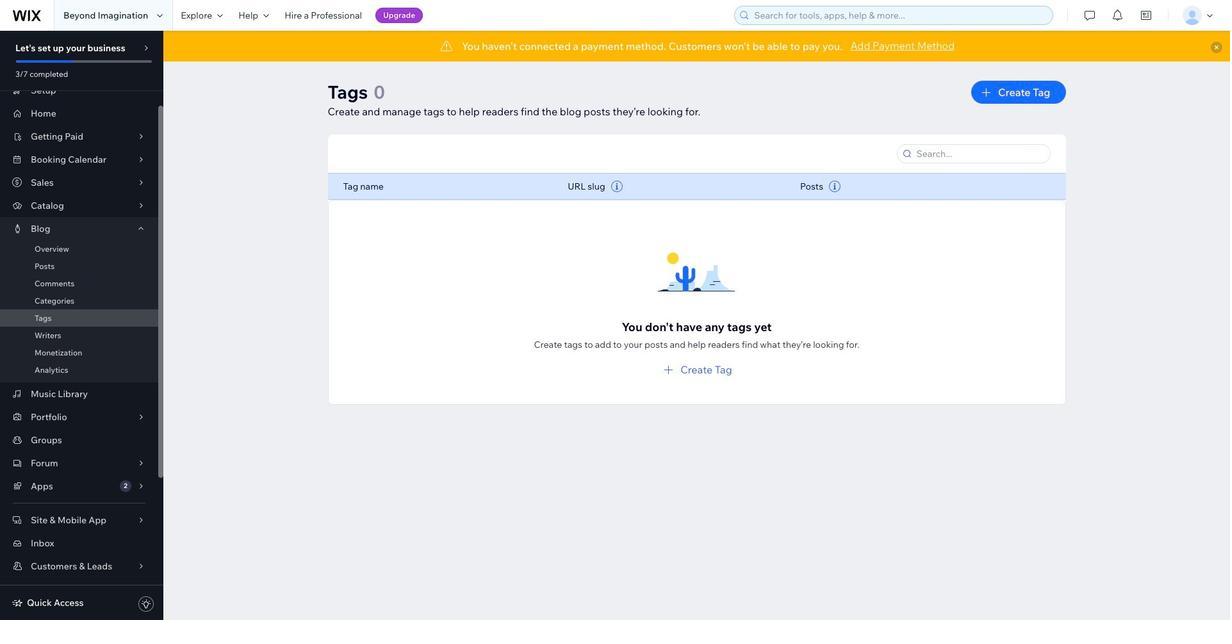 Task type: vqa. For each thing, say whether or not it's contained in the screenshot.
the Search... field at the top
yes



Task type: locate. For each thing, give the bounding box(es) containing it.
alert
[[163, 31, 1230, 62]]



Task type: describe. For each thing, give the bounding box(es) containing it.
sidebar element
[[0, 31, 163, 620]]

Search... field
[[913, 145, 1046, 163]]

Search for tools, apps, help & more... field
[[751, 6, 1049, 24]]



